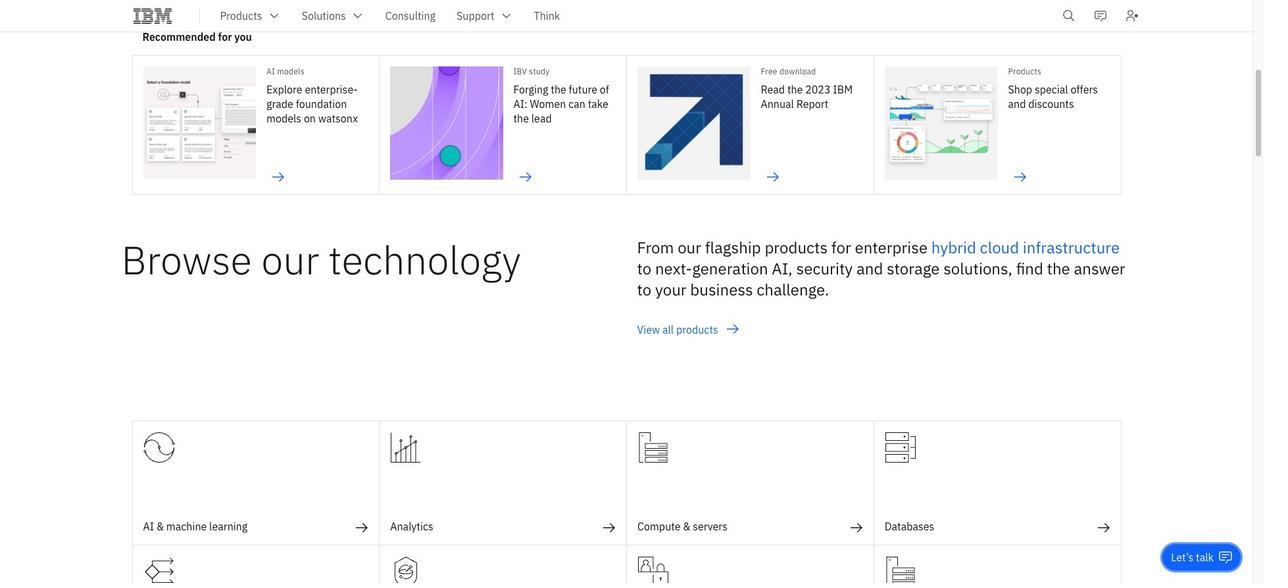 Task type: vqa. For each thing, say whether or not it's contained in the screenshot.
The Partner Plus Learning Hub image on the top left of the page
no



Task type: locate. For each thing, give the bounding box(es) containing it.
let's talk element
[[1172, 550, 1214, 565]]



